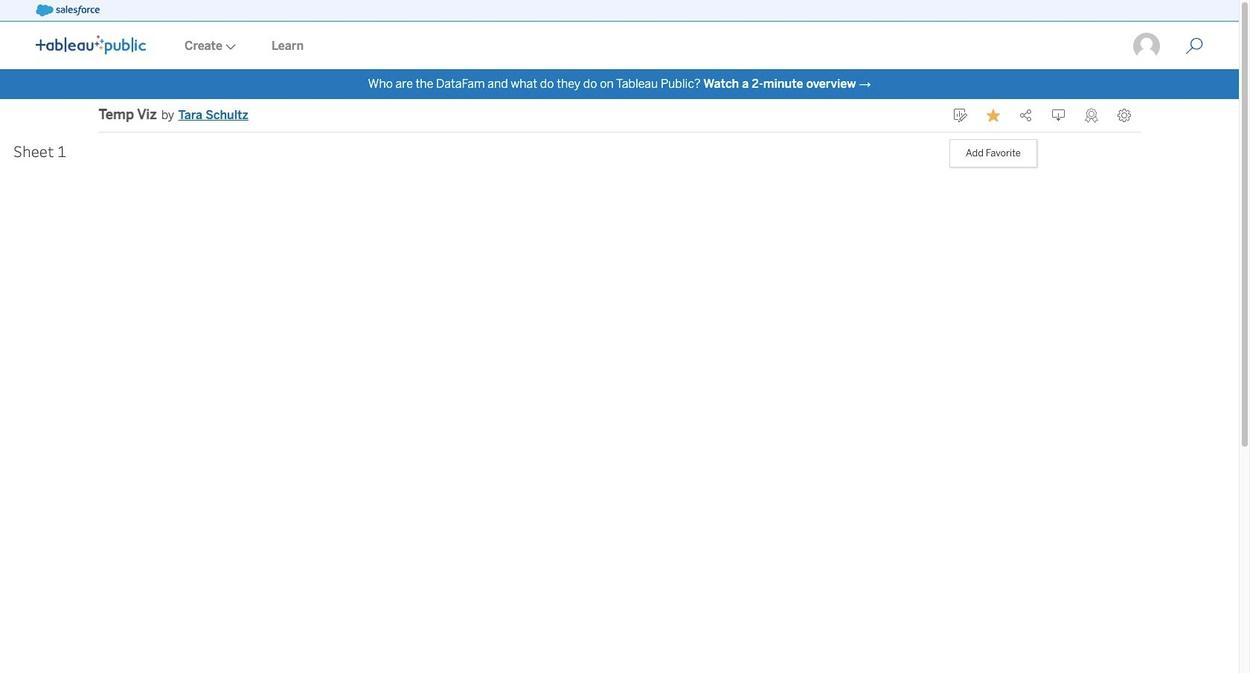 Task type: describe. For each thing, give the bounding box(es) containing it.
create image
[[223, 44, 236, 50]]

edit image
[[954, 109, 968, 122]]

logo image
[[36, 35, 146, 54]]

favorite button image
[[987, 109, 1000, 122]]



Task type: vqa. For each thing, say whether or not it's contained in the screenshot.
the 'Salesforce Logo'
yes



Task type: locate. For each thing, give the bounding box(es) containing it.
tara.schultz image
[[1133, 31, 1162, 61]]

salesforce logo image
[[36, 4, 100, 16]]

go to search image
[[1168, 37, 1222, 55]]

nominate for viz of the day image
[[1085, 108, 1099, 123]]



